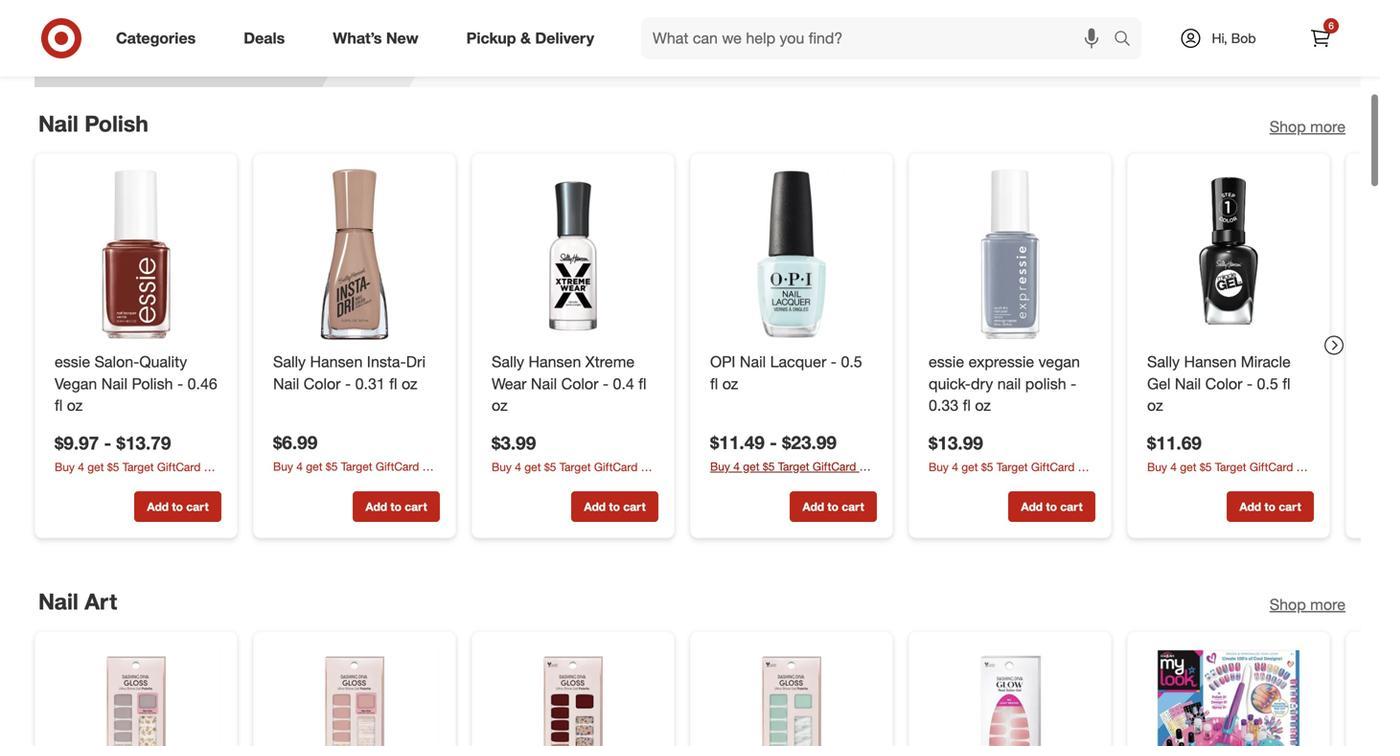 Task type: locate. For each thing, give the bounding box(es) containing it.
oz
[[402, 375, 418, 393], [722, 375, 738, 393], [67, 397, 83, 415], [492, 397, 508, 415], [975, 397, 991, 415], [1147, 397, 1163, 415]]

quick-
[[929, 375, 971, 393]]

sally for $6.99
[[273, 353, 306, 372]]

5 add to cart from the left
[[1021, 500, 1083, 514]]

essie expressie vegan quick-dry nail polish - 0.33 fl oz
[[929, 353, 1080, 415]]

vegan
[[55, 375, 97, 393]]

hi,
[[1212, 30, 1228, 46]]

1 color from the left
[[304, 375, 341, 393]]

what's
[[333, 29, 382, 48]]

color down miracle
[[1205, 375, 1243, 393]]

5 add from the left
[[1021, 500, 1043, 514]]

sally hansen miracle gel nail color - 0.5 fl oz link
[[1147, 351, 1310, 417]]

essie up vegan
[[55, 353, 90, 372]]

0.5 right the lacquer
[[841, 353, 862, 372]]

5 add to cart button from the left
[[1008, 492, 1096, 522]]

hansen for $6.99
[[310, 353, 363, 372]]

lacquer
[[770, 353, 827, 372]]

fl down miracle
[[1283, 375, 1291, 393]]

hansen inside sally hansen insta-dri nail color - 0.31 fl oz
[[310, 353, 363, 372]]

oz down dri
[[402, 375, 418, 393]]

- right "$11.49"
[[770, 432, 777, 454]]

$13.99
[[929, 432, 983, 454]]

0 vertical spatial more
[[1310, 117, 1346, 136]]

oz inside sally hansen insta-dri nail color - 0.31 fl oz
[[402, 375, 418, 393]]

0.33
[[929, 397, 959, 415]]

nail inside opi nail lacquer -  0.5 fl oz
[[740, 353, 766, 372]]

dashing diva gloss ultra shine gel palette - lavendar dreams image
[[51, 648, 221, 747], [51, 648, 221, 747]]

fl right 0.33
[[963, 397, 971, 415]]

1 add to cart from the left
[[147, 500, 209, 514]]

add to cart button for $11.69
[[1227, 492, 1314, 522]]

nail art
[[38, 589, 117, 615]]

add to cart for $6.99
[[366, 500, 427, 514]]

add to cart for $11.49 - $23.99
[[803, 500, 864, 514]]

fl
[[389, 375, 397, 393], [639, 375, 647, 393], [710, 375, 718, 393], [1283, 375, 1291, 393], [55, 397, 63, 415], [963, 397, 971, 415]]

opi nail lacquer -  0.5 fl oz
[[710, 353, 862, 393]]

1 vertical spatial shop more button
[[1270, 594, 1346, 616]]

0 horizontal spatial essie
[[55, 353, 90, 372]]

1 cart from the left
[[186, 500, 209, 514]]

oz inside essie expressie vegan quick-dry nail polish - 0.33 fl oz
[[975, 397, 991, 415]]

shop more button
[[1270, 116, 1346, 138], [1270, 594, 1346, 616]]

red bull sugar free energy drink - 4pk/8.4 fl oz cans image
[[724, 0, 915, 23], [724, 0, 915, 23]]

add to cart for $9.97 - $13.79
[[147, 500, 209, 514]]

4 to from the left
[[828, 500, 839, 514]]

sally inside 'sally hansen miracle gel nail color - 0.5 fl oz'
[[1147, 353, 1180, 372]]

- down the vegan
[[1071, 375, 1077, 393]]

-
[[831, 353, 837, 372], [177, 375, 183, 393], [345, 375, 351, 393], [603, 375, 609, 393], [1071, 375, 1077, 393], [1247, 375, 1253, 393], [770, 432, 777, 454], [104, 432, 111, 454]]

add to cart for $13.99
[[1021, 500, 1083, 514]]

- left 0.4 at the left of page
[[603, 375, 609, 393]]

to
[[172, 500, 183, 514], [391, 500, 402, 514], [609, 500, 620, 514], [828, 500, 839, 514], [1046, 500, 1057, 514], [1265, 500, 1276, 514]]

0 horizontal spatial sally
[[273, 353, 306, 372]]

oz down vegan
[[67, 397, 83, 415]]

3 hansen from the left
[[1184, 353, 1237, 372]]

color down xtreme
[[561, 375, 599, 393]]

6 to from the left
[[1265, 500, 1276, 514]]

dashing diva glow palette nail art - rosewater glam - 32ct image
[[925, 648, 1096, 747], [925, 648, 1096, 747]]

1 add from the left
[[147, 500, 169, 514]]

what's new
[[333, 29, 419, 48]]

hansen left miracle
[[1184, 353, 1237, 372]]

delivery
[[535, 29, 594, 48]]

sally hansen xtreme wear nail color - 0.4 fl oz
[[492, 353, 647, 415]]

2 horizontal spatial color
[[1205, 375, 1243, 393]]

shop for polish
[[1270, 117, 1306, 136]]

add to cart
[[147, 500, 209, 514], [366, 500, 427, 514], [584, 500, 646, 514], [803, 500, 864, 514], [1021, 500, 1083, 514], [1240, 500, 1301, 514]]

color inside sally hansen xtreme wear nail color - 0.4 fl oz
[[561, 375, 599, 393]]

add to cart button
[[134, 492, 221, 522], [353, 492, 440, 522], [571, 492, 658, 522], [790, 492, 877, 522], [1008, 492, 1096, 522], [1227, 492, 1314, 522]]

0.5 down miracle
[[1257, 375, 1278, 393]]

- inside sally hansen insta-dri nail color - 0.31 fl oz
[[345, 375, 351, 393]]

1 shop from the top
[[1270, 117, 1306, 136]]

4 add to cart button from the left
[[790, 492, 877, 522]]

oz inside essie salon-quality vegan nail polish - 0.46 fl oz
[[67, 397, 83, 415]]

add for $3.99
[[584, 500, 606, 514]]

sally up "$6.99"
[[273, 353, 306, 372]]

oz inside 'sally hansen miracle gel nail color - 0.5 fl oz'
[[1147, 397, 1163, 415]]

dashing diva gloss gel strip - wildflower - 32ct image
[[488, 648, 658, 747], [488, 648, 658, 747]]

2 shop more from the top
[[1270, 596, 1346, 614]]

2 cart from the left
[[405, 500, 427, 514]]

- left 0.46
[[177, 375, 183, 393]]

6 add to cart from the left
[[1240, 500, 1301, 514]]

oz down opi
[[722, 375, 738, 393]]

3 to from the left
[[609, 500, 620, 514]]

&
[[520, 29, 531, 48]]

dry
[[971, 375, 993, 393]]

hansen for $3.99
[[529, 353, 581, 372]]

1 horizontal spatial color
[[561, 375, 599, 393]]

sally
[[273, 353, 306, 372], [492, 353, 524, 372], [1147, 353, 1180, 372]]

1 vertical spatial shop
[[1270, 596, 1306, 614]]

sally up wear
[[492, 353, 524, 372]]

- right the lacquer
[[831, 353, 837, 372]]

deals
[[244, 29, 285, 48]]

2 shop from the top
[[1270, 596, 1306, 614]]

essie expressie vegan quick-dry nail polish - 0.33 fl oz image
[[925, 169, 1096, 340], [925, 169, 1096, 340]]

categories link
[[100, 17, 220, 59]]

2 horizontal spatial sally
[[1147, 353, 1180, 372]]

4 cart from the left
[[842, 500, 864, 514]]

add for $6.99
[[366, 500, 387, 514]]

2 shop more button from the top
[[1270, 594, 1346, 616]]

xtreme
[[585, 353, 635, 372]]

0.5
[[841, 353, 862, 372], [1257, 375, 1278, 393]]

3 sally from the left
[[1147, 353, 1180, 372]]

6 add from the left
[[1240, 500, 1261, 514]]

my look glitter & shimmer designer nail art kit image
[[1144, 648, 1314, 747], [1144, 648, 1314, 747]]

1 shop more from the top
[[1270, 117, 1346, 136]]

- inside 'sally hansen miracle gel nail color - 0.5 fl oz'
[[1247, 375, 1253, 393]]

wear
[[492, 375, 527, 393]]

0 horizontal spatial hansen
[[310, 353, 363, 372]]

fl down vegan
[[55, 397, 63, 415]]

2 horizontal spatial hansen
[[1184, 353, 1237, 372]]

color inside sally hansen insta-dri nail color - 0.31 fl oz
[[304, 375, 341, 393]]

1 shop more button from the top
[[1270, 116, 1346, 138]]

add for $9.97 - $13.79
[[147, 500, 169, 514]]

to for $11.49 - $23.99
[[828, 500, 839, 514]]

dashing diva gloss ultra shine gel nail art palette - tea leaves - 32ct image
[[706, 648, 877, 747], [706, 648, 877, 747]]

cart
[[186, 500, 209, 514], [405, 500, 427, 514], [623, 500, 646, 514], [842, 500, 864, 514], [1060, 500, 1083, 514], [1279, 500, 1301, 514]]

cart for $3.99
[[623, 500, 646, 514]]

1 vertical spatial more
[[1310, 596, 1346, 614]]

6 cart from the left
[[1279, 500, 1301, 514]]

1 horizontal spatial sally
[[492, 353, 524, 372]]

shop
[[1270, 117, 1306, 136], [1270, 596, 1306, 614]]

5 to from the left
[[1046, 500, 1057, 514]]

polish
[[1025, 375, 1066, 393]]

0 vertical spatial shop more button
[[1270, 116, 1346, 138]]

oz for $6.99
[[402, 375, 418, 393]]

fl inside essie salon-quality vegan nail polish - 0.46 fl oz
[[55, 397, 63, 415]]

essie salon-quality vegan nail polish - 0.46 fl oz image
[[51, 169, 221, 340], [51, 169, 221, 340]]

0 horizontal spatial color
[[304, 375, 341, 393]]

3 color from the left
[[1205, 375, 1243, 393]]

1 essie from the left
[[55, 353, 90, 372]]

oz inside opi nail lacquer -  0.5 fl oz
[[722, 375, 738, 393]]

oz inside sally hansen xtreme wear nail color - 0.4 fl oz
[[492, 397, 508, 415]]

1 horizontal spatial essie
[[929, 353, 964, 372]]

1 horizontal spatial 0.5
[[1257, 375, 1278, 393]]

sally inside sally hansen xtreme wear nail color - 0.4 fl oz
[[492, 353, 524, 372]]

2 to from the left
[[391, 500, 402, 514]]

essie inside essie salon-quality vegan nail polish - 0.46 fl oz
[[55, 353, 90, 372]]

essie inside essie expressie vegan quick-dry nail polish - 0.33 fl oz
[[929, 353, 964, 372]]

essie
[[55, 353, 90, 372], [929, 353, 964, 372]]

sally for $11.69
[[1147, 353, 1180, 372]]

1 add to cart button from the left
[[134, 492, 221, 522]]

to for $9.97 - $13.79
[[172, 500, 183, 514]]

sally hansen insta-dri nail color - 0.31 fl oz image
[[269, 169, 440, 340], [269, 169, 440, 340]]

dashing diva gloss ultra shine gel palette  - after glow image
[[269, 648, 440, 747], [269, 648, 440, 747]]

1 vertical spatial 0.5
[[1257, 375, 1278, 393]]

0 vertical spatial shop more
[[1270, 117, 1346, 136]]

1 vertical spatial polish
[[132, 375, 173, 393]]

2 add to cart from the left
[[366, 500, 427, 514]]

sally hansen insta-dri nail color - 0.31 fl oz
[[273, 353, 426, 393]]

hansen
[[310, 353, 363, 372], [529, 353, 581, 372], [1184, 353, 1237, 372]]

color left 0.31
[[304, 375, 341, 393]]

$6.99
[[273, 432, 318, 454]]

fl inside sally hansen insta-dri nail color - 0.31 fl oz
[[389, 375, 397, 393]]

more
[[1310, 117, 1346, 136], [1310, 596, 1346, 614]]

polish down the quality on the left top
[[132, 375, 173, 393]]

polish
[[85, 110, 148, 137], [132, 375, 173, 393]]

0 horizontal spatial 0.5
[[841, 353, 862, 372]]

nail inside 'sally hansen miracle gel nail color - 0.5 fl oz'
[[1175, 375, 1201, 393]]

sally hansen miracle gel nail color - 0.5 fl oz image
[[1144, 169, 1314, 340], [1144, 169, 1314, 340]]

2 add from the left
[[366, 500, 387, 514]]

oz for $3.99
[[492, 397, 508, 415]]

polish inside essie salon-quality vegan nail polish - 0.46 fl oz
[[132, 375, 173, 393]]

pickup
[[466, 29, 516, 48]]

nail
[[38, 110, 78, 137], [740, 353, 766, 372], [101, 375, 127, 393], [273, 375, 299, 393], [531, 375, 557, 393], [1175, 375, 1201, 393], [38, 589, 78, 615]]

0.5 inside 'sally hansen miracle gel nail color - 0.5 fl oz'
[[1257, 375, 1278, 393]]

2 more from the top
[[1310, 596, 1346, 614]]

1 to from the left
[[172, 500, 183, 514]]

6 add to cart button from the left
[[1227, 492, 1314, 522]]

dri
[[406, 353, 426, 372]]

opi nail lacquer -  0.5 fl oz image
[[706, 169, 877, 340], [706, 169, 877, 340]]

categories
[[116, 29, 196, 48]]

gel
[[1147, 375, 1171, 393]]

hansen inside 'sally hansen miracle gel nail color - 0.5 fl oz'
[[1184, 353, 1237, 372]]

fl right 0.4 at the left of page
[[639, 375, 647, 393]]

- down miracle
[[1247, 375, 1253, 393]]

4 add to cart from the left
[[803, 500, 864, 514]]

- inside essie salon-quality vegan nail polish - 0.46 fl oz
[[177, 375, 183, 393]]

essie up "quick-"
[[929, 353, 964, 372]]

hansen up 0.31
[[310, 353, 363, 372]]

sally up gel
[[1147, 353, 1180, 372]]

2 sally from the left
[[492, 353, 524, 372]]

oz down the dry
[[975, 397, 991, 415]]

2 add to cart button from the left
[[353, 492, 440, 522]]

pickup & delivery
[[466, 29, 594, 48]]

2 hansen from the left
[[529, 353, 581, 372]]

hi, bob
[[1212, 30, 1256, 46]]

sally inside sally hansen insta-dri nail color - 0.31 fl oz
[[273, 353, 306, 372]]

$9.97
[[55, 432, 99, 454]]

- inside sally hansen xtreme wear nail color - 0.4 fl oz
[[603, 375, 609, 393]]

color
[[304, 375, 341, 393], [561, 375, 599, 393], [1205, 375, 1243, 393]]

color for $6.99
[[304, 375, 341, 393]]

3 add from the left
[[584, 500, 606, 514]]

1 hansen from the left
[[310, 353, 363, 372]]

fl inside 'sally hansen miracle gel nail color - 0.5 fl oz'
[[1283, 375, 1291, 393]]

3 add to cart from the left
[[584, 500, 646, 514]]

hansen left xtreme
[[529, 353, 581, 372]]

2 essie from the left
[[929, 353, 964, 372]]

sally hansen xtreme wear nail color - 0.4 fl oz image
[[488, 169, 658, 340], [488, 169, 658, 340]]

1 horizontal spatial hansen
[[529, 353, 581, 372]]

- left 0.31
[[345, 375, 351, 393]]

essie salon-quality vegan nail polish - 0.46 fl oz link
[[55, 351, 218, 417]]

1 vertical spatial shop more
[[1270, 596, 1346, 614]]

color inside 'sally hansen miracle gel nail color - 0.5 fl oz'
[[1205, 375, 1243, 393]]

shop more
[[1270, 117, 1346, 136], [1270, 596, 1346, 614]]

1 sally from the left
[[273, 353, 306, 372]]

quality
[[139, 353, 187, 372]]

2 color from the left
[[561, 375, 599, 393]]

oz down gel
[[1147, 397, 1163, 415]]

0 vertical spatial shop
[[1270, 117, 1306, 136]]

nail inside essie salon-quality vegan nail polish - 0.46 fl oz
[[101, 375, 127, 393]]

5 cart from the left
[[1060, 500, 1083, 514]]

fl for $11.69
[[1283, 375, 1291, 393]]

oz for $9.97 - $13.79
[[67, 397, 83, 415]]

4 add from the left
[[803, 500, 824, 514]]

0.4
[[613, 375, 634, 393]]

1 more from the top
[[1310, 117, 1346, 136]]

polish down categories
[[85, 110, 148, 137]]

0 vertical spatial 0.5
[[841, 353, 862, 372]]

add
[[147, 500, 169, 514], [366, 500, 387, 514], [584, 500, 606, 514], [803, 500, 824, 514], [1021, 500, 1043, 514], [1240, 500, 1261, 514]]

3 add to cart button from the left
[[571, 492, 658, 522]]

fl inside sally hansen xtreme wear nail color - 0.4 fl oz
[[639, 375, 647, 393]]

opi
[[710, 353, 736, 372]]

oz down wear
[[492, 397, 508, 415]]

salon-
[[94, 353, 139, 372]]

shop more for nail polish
[[1270, 117, 1346, 136]]

hansen inside sally hansen xtreme wear nail color - 0.4 fl oz
[[529, 353, 581, 372]]

3 cart from the left
[[623, 500, 646, 514]]

cart for $11.49 - $23.99
[[842, 500, 864, 514]]

fl down the insta-
[[389, 375, 397, 393]]

fl down opi
[[710, 375, 718, 393]]



Task type: describe. For each thing, give the bounding box(es) containing it.
bob
[[1231, 30, 1256, 46]]

0.46
[[188, 375, 217, 393]]

add to cart for $3.99
[[584, 500, 646, 514]]

fl for $3.99
[[639, 375, 647, 393]]

add to cart button for $6.99
[[353, 492, 440, 522]]

6
[[1329, 20, 1334, 32]]

to for $11.69
[[1265, 500, 1276, 514]]

vegan
[[1039, 353, 1080, 372]]

cart for $13.99
[[1060, 500, 1083, 514]]

deals link
[[227, 17, 309, 59]]

add for $11.49 - $23.99
[[803, 500, 824, 514]]

$11.49
[[710, 432, 765, 454]]

nail polish
[[38, 110, 148, 137]]

sally for $3.99
[[492, 353, 524, 372]]

$11.69
[[1147, 432, 1202, 454]]

$23.99
[[782, 432, 837, 454]]

add to cart button for $9.97 - $13.79
[[134, 492, 221, 522]]

6 link
[[1300, 17, 1342, 59]]

nail inside sally hansen xtreme wear nail color - 0.4 fl oz
[[531, 375, 557, 393]]

$3.99
[[492, 432, 536, 454]]

to for $3.99
[[609, 500, 620, 514]]

search
[[1105, 31, 1151, 49]]

add to cart button for $11.49 - $23.99
[[790, 492, 877, 522]]

$11.49 - $23.99
[[710, 432, 837, 454]]

shop for art
[[1270, 596, 1306, 614]]

essie for $9.97 - $13.79
[[55, 353, 90, 372]]

essie salon-quality vegan nail polish - 0.46 fl oz
[[55, 353, 217, 415]]

0.5 inside opi nail lacquer -  0.5 fl oz
[[841, 353, 862, 372]]

shop more for nail art
[[1270, 596, 1346, 614]]

more for nail art
[[1310, 596, 1346, 614]]

color for $3.99
[[561, 375, 599, 393]]

fl inside essie expressie vegan quick-dry nail polish - 0.33 fl oz
[[963, 397, 971, 415]]

$13.79
[[117, 432, 171, 454]]

hansen for $11.69
[[1184, 353, 1237, 372]]

add for $13.99
[[1021, 500, 1043, 514]]

cart for $6.99
[[405, 500, 427, 514]]

sally hansen xtreme wear nail color - 0.4 fl oz link
[[492, 351, 655, 417]]

nail inside sally hansen insta-dri nail color - 0.31 fl oz
[[273, 375, 299, 393]]

opi nail lacquer -  0.5 fl oz link
[[710, 351, 873, 395]]

add to cart for $11.69
[[1240, 500, 1301, 514]]

fl for $9.97 - $13.79
[[55, 397, 63, 415]]

add to cart button for $3.99
[[571, 492, 658, 522]]

$9.97 - $13.79
[[55, 432, 171, 454]]

sally hansen miracle gel nail color - 0.5 fl oz
[[1147, 353, 1291, 415]]

fl inside opi nail lacquer -  0.5 fl oz
[[710, 375, 718, 393]]

insta-
[[367, 353, 406, 372]]

what's new link
[[317, 17, 442, 59]]

search button
[[1105, 17, 1151, 63]]

- inside opi nail lacquer -  0.5 fl oz
[[831, 353, 837, 372]]

miracle
[[1241, 353, 1291, 372]]

art
[[85, 589, 117, 615]]

oz for $11.69
[[1147, 397, 1163, 415]]

essie expressie vegan quick-dry nail polish - 0.33 fl oz link
[[929, 351, 1092, 417]]

color for $11.69
[[1205, 375, 1243, 393]]

new
[[386, 29, 419, 48]]

0 vertical spatial polish
[[85, 110, 148, 137]]

0.31
[[355, 375, 385, 393]]

to for $6.99
[[391, 500, 402, 514]]

shop more button for polish
[[1270, 116, 1346, 138]]

sally hansen insta-dri nail color - 0.31 fl oz link
[[273, 351, 436, 395]]

to for $13.99
[[1046, 500, 1057, 514]]

add to cart button for $13.99
[[1008, 492, 1096, 522]]

shop more button for art
[[1270, 594, 1346, 616]]

more for nail polish
[[1310, 117, 1346, 136]]

What can we help you find? suggestions appear below search field
[[641, 17, 1119, 59]]

add for $11.69
[[1240, 500, 1261, 514]]

nail
[[998, 375, 1021, 393]]

essie for $13.99
[[929, 353, 964, 372]]

cart for $11.69
[[1279, 500, 1301, 514]]

expressie
[[969, 353, 1034, 372]]

pickup & delivery link
[[450, 17, 618, 59]]

fl for $6.99
[[389, 375, 397, 393]]

- right $9.97
[[104, 432, 111, 454]]

cart for $9.97 - $13.79
[[186, 500, 209, 514]]

- inside essie expressie vegan quick-dry nail polish - 0.33 fl oz
[[1071, 375, 1077, 393]]



Task type: vqa. For each thing, say whether or not it's contained in the screenshot.
"-" inside Tree Hut Shea Sugar Vanilla & Jasmine Body Scrub - 18oz
no



